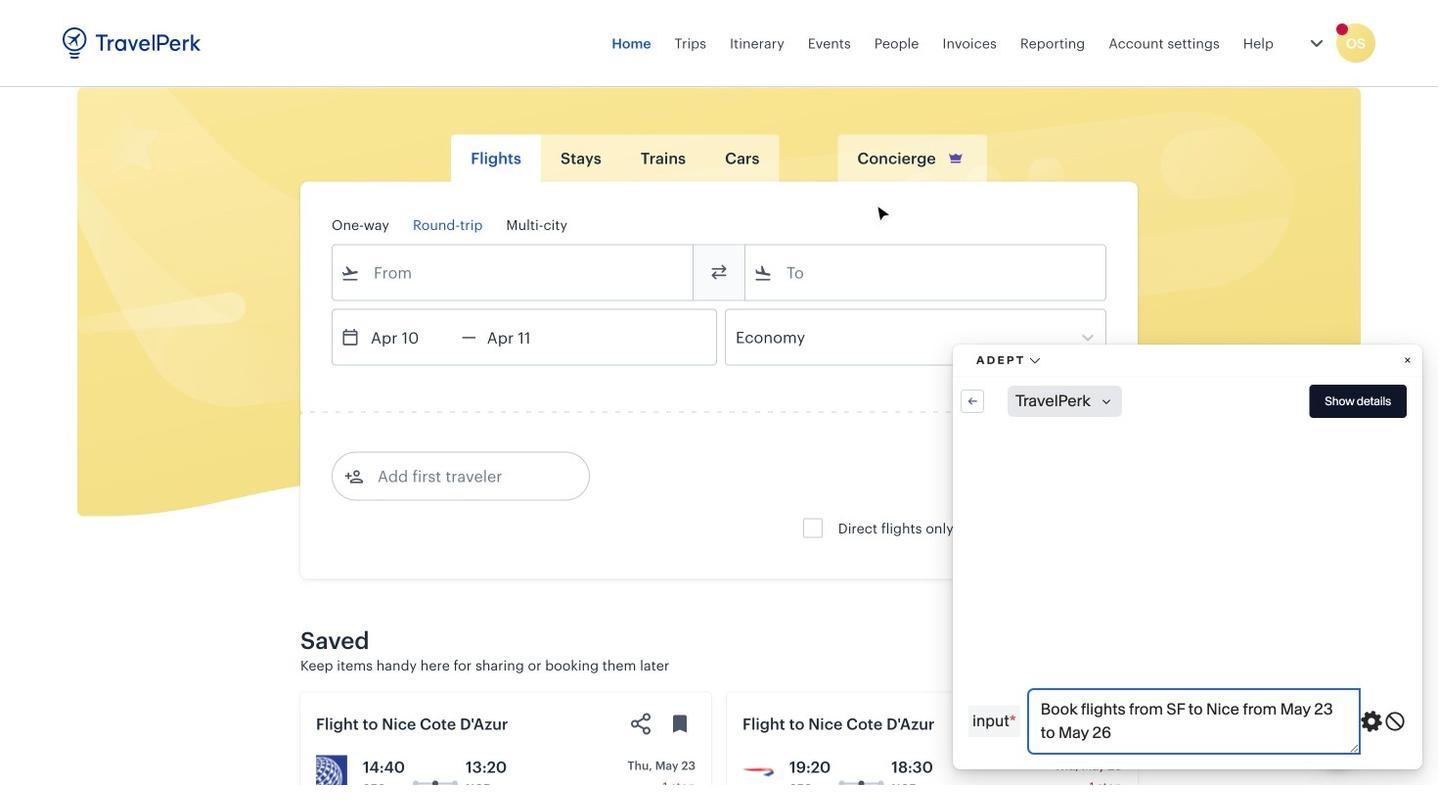 Task type: locate. For each thing, give the bounding box(es) containing it.
united airlines image
[[316, 755, 347, 785]]

Add first traveler search field
[[364, 461, 568, 492]]



Task type: vqa. For each thing, say whether or not it's contained in the screenshot.
2nd American Airlines icon from the bottom of the page
no



Task type: describe. For each thing, give the bounding box(es) containing it.
british airways image
[[743, 755, 774, 785]]

Depart text field
[[360, 310, 462, 365]]

Return text field
[[476, 310, 578, 365]]

To search field
[[773, 257, 1081, 288]]

From search field
[[360, 257, 668, 288]]



